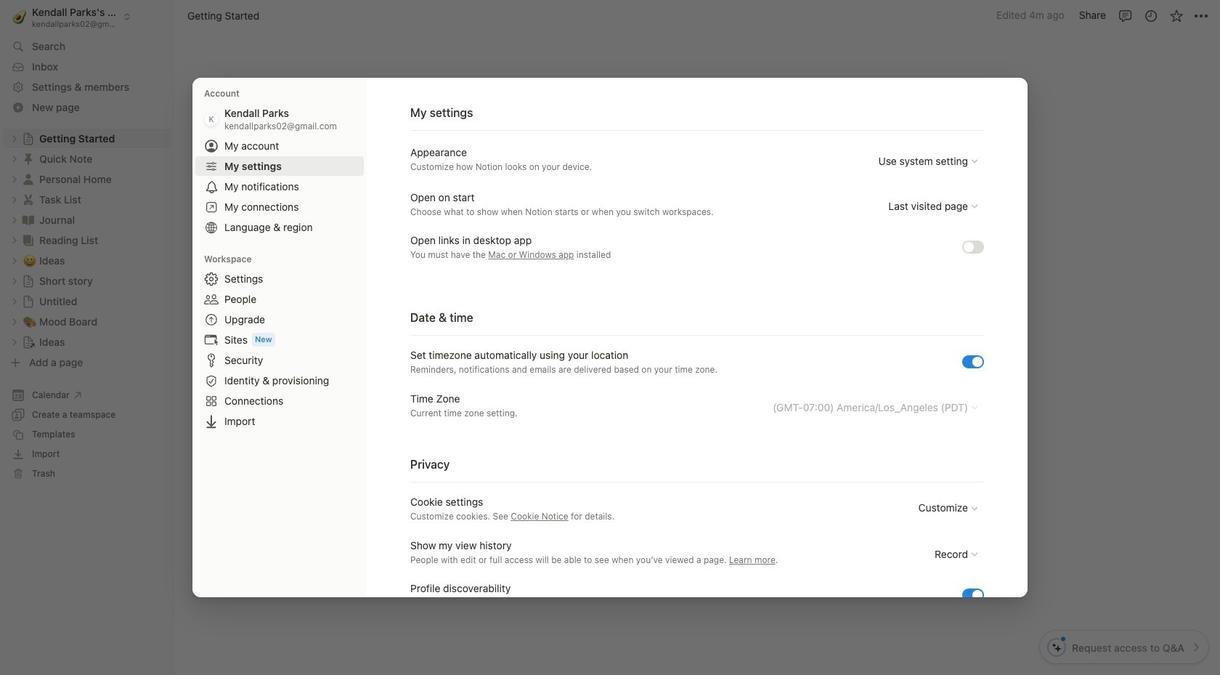 Task type: vqa. For each thing, say whether or not it's contained in the screenshot.
Comments ICON
yes



Task type: locate. For each thing, give the bounding box(es) containing it.
comments image
[[1119, 8, 1133, 23]]

👋 image
[[442, 160, 456, 179]]

favorite image
[[1170, 8, 1184, 23]]

🥑 image
[[13, 7, 26, 26]]

updates image
[[1144, 8, 1159, 23]]



Task type: describe. For each thing, give the bounding box(es) containing it.
👉 image
[[442, 456, 456, 475]]



